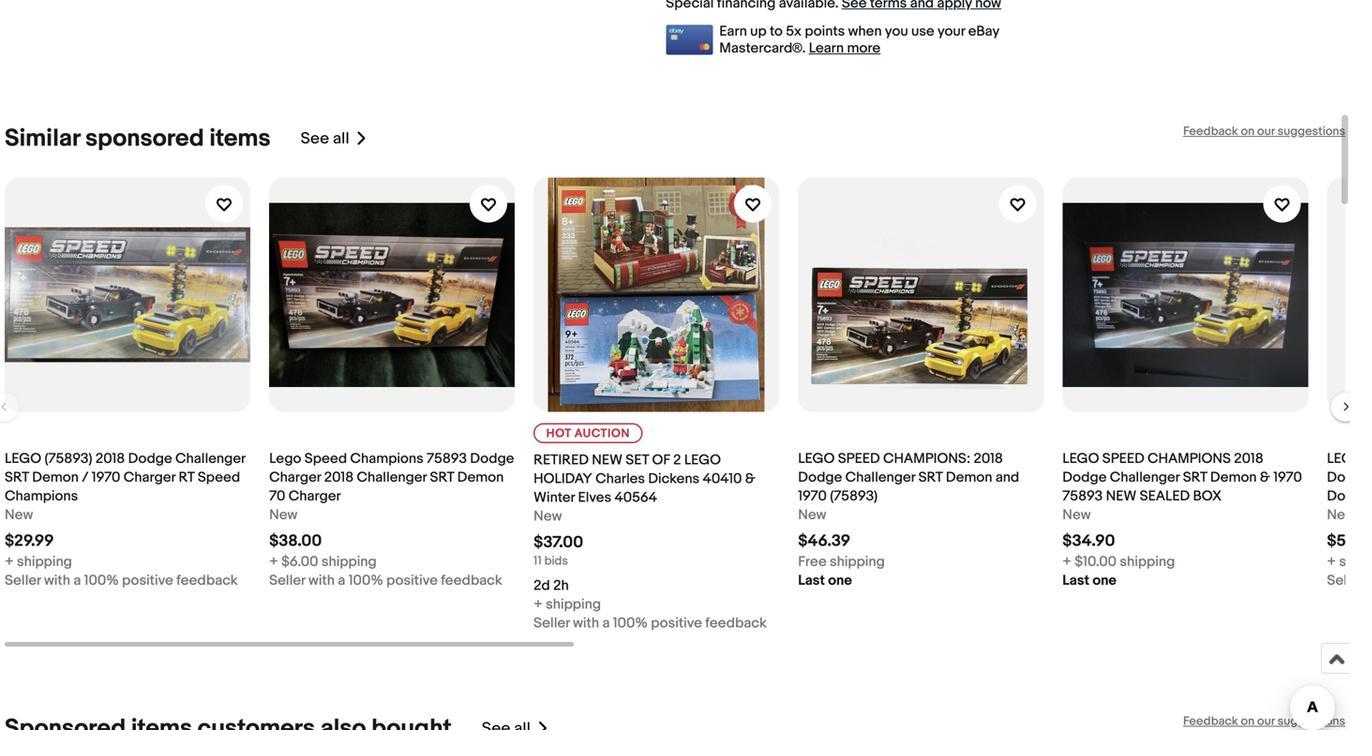 Task type: vqa. For each thing, say whether or not it's contained in the screenshot.


Task type: describe. For each thing, give the bounding box(es) containing it.
1 suggestions from the top
[[1278, 124, 1346, 139]]

1970 for $34.90
[[1274, 469, 1303, 486]]

+ $6.00 shipping text field
[[269, 553, 377, 572]]

more
[[847, 40, 881, 57]]

(75893) inside lego speed champions: 2018 dodge challenger srt demon and 1970 (75893) new $46.39 free shipping last one
[[830, 488, 878, 505]]

+ $10.00 shipping text field
[[1063, 553, 1176, 572]]

feedback for $38.00
[[441, 573, 502, 590]]

feedback for 1st the feedback on our suggestions link from the top
[[1184, 124, 1239, 139]]

dodge for $34.90
[[1063, 469, 1107, 486]]

new inside retired new set of 2 lego holiday charles dickens 40410 & winter elves 40564 new $37.00 11 bids 2d 2h + shipping seller with a 100% positive feedback
[[534, 508, 562, 525]]

champions
[[1148, 451, 1231, 468]]

Free shipping text field
[[798, 553, 885, 572]]

1 on from the top
[[1241, 124, 1255, 139]]

lego (75893) 2018 dodge challenger srt demon / 1970 charger rt speed champions new $29.99 + shipping seller with a 100% positive feedback
[[5, 451, 245, 590]]

See all text field
[[301, 129, 350, 149]]

$34.90
[[1063, 532, 1116, 552]]

shipping inside 'lego speed champions 75893 dodge charger  2018 challenger srt demon 70 charger new $38.00 + $6.00 shipping seller with a 100% positive feedback'
[[322, 554, 377, 571]]

$38.00 text field
[[269, 532, 322, 552]]

/
[[82, 469, 89, 486]]

+ sh text field
[[1328, 553, 1351, 572]]

new inside lego speed champions 2018 dodge challenger srt demon & 1970 75893 new sealed box new $34.90 + $10.00 shipping last one
[[1106, 488, 1137, 505]]

lego speed champions 2018 dodge challenger srt demon & 1970 75893 new sealed box new $34.90 + $10.00 shipping last one
[[1063, 451, 1303, 590]]

charles
[[596, 471, 645, 488]]

seller for $29.99
[[5, 573, 41, 590]]

2 on from the top
[[1241, 715, 1255, 729]]

box
[[1194, 488, 1222, 505]]

our for 1st the feedback on our suggestions link from the top
[[1258, 124, 1275, 139]]

speed inside lego (75893) 2018 dodge challenger srt demon / 1970 charger rt speed champions new $29.99 + shipping seller with a 100% positive feedback
[[198, 469, 240, 486]]

srt inside 'lego speed champions 75893 dodge charger  2018 challenger srt demon 70 charger new $38.00 + $6.00 shipping seller with a 100% positive feedback'
[[430, 469, 454, 486]]

new inside retired new set of 2 lego holiday charles dickens 40410 & winter elves 40564 new $37.00 11 bids 2d 2h + shipping seller with a 100% positive feedback
[[592, 452, 623, 469]]

sell
[[1328, 573, 1351, 590]]

see all
[[301, 129, 350, 149]]

items
[[210, 124, 271, 153]]

one inside lego speed champions: 2018 dodge challenger srt demon and 1970 (75893) new $46.39 free shipping last one
[[828, 573, 852, 590]]

mastercard®.
[[720, 40, 806, 57]]

with for $29.99
[[44, 573, 70, 590]]

challenger inside 'lego speed champions 75893 dodge charger  2018 challenger srt demon 70 charger new $38.00 + $6.00 shipping seller with a 100% positive feedback'
[[357, 469, 427, 486]]

$37.00 text field
[[534, 533, 584, 553]]

2 feedback on our suggestions link from the top
[[1184, 715, 1346, 729]]

dickens
[[648, 471, 700, 488]]

similar sponsored items
[[5, 124, 271, 153]]

leg
[[1328, 451, 1351, 468]]

75893 inside 'lego speed champions 75893 dodge charger  2018 challenger srt demon 70 charger new $38.00 + $6.00 shipping seller with a 100% positive feedback'
[[427, 451, 467, 468]]

feedback for $29.99
[[176, 573, 238, 590]]

+ inside 'lego speed champions 75893 dodge charger  2018 challenger srt demon 70 charger new $38.00 + $6.00 shipping seller with a 100% positive feedback'
[[269, 554, 278, 571]]

2018 inside 'lego speed champions 75893 dodge charger  2018 challenger srt demon 70 charger new $38.00 + $6.00 shipping seller with a 100% positive feedback'
[[324, 469, 354, 486]]

set
[[626, 452, 649, 469]]

$34.90 text field
[[1063, 532, 1116, 552]]

champions:
[[884, 451, 971, 468]]

dodge for $46.39
[[798, 469, 843, 486]]

hot auction
[[547, 427, 630, 441]]

seller inside retired new set of 2 lego holiday charles dickens 40410 & winter elves 40564 new $37.00 11 bids 2d 2h + shipping seller with a 100% positive feedback
[[534, 615, 570, 632]]

shipping inside retired new set of 2 lego holiday charles dickens 40410 & winter elves 40564 new $37.00 11 bids 2d 2h + shipping seller with a 100% positive feedback
[[546, 597, 601, 613]]

speed inside 'lego speed champions 75893 dodge charger  2018 challenger srt demon 70 charger new $38.00 + $6.00 shipping seller with a 100% positive feedback'
[[305, 451, 347, 468]]

challenger inside lego speed champions 2018 dodge challenger srt demon & 1970 75893 new sealed box new $34.90 + $10.00 shipping last one
[[1110, 469, 1180, 486]]

seller with a 100% positive feedback text field for $29.99
[[5, 572, 238, 590]]

new up $50
[[1328, 507, 1351, 524]]

with inside retired new set of 2 lego holiday charles dickens 40410 & winter elves 40564 new $37.00 11 bids 2d 2h + shipping seller with a 100% positive feedback
[[573, 615, 599, 632]]

2 suggestions from the top
[[1278, 715, 1346, 729]]

100% for $38.00
[[349, 573, 383, 590]]

charger right 70
[[289, 488, 341, 505]]

srt inside lego speed champions: 2018 dodge challenger srt demon and 1970 (75893) new $46.39 free shipping last one
[[919, 469, 943, 486]]

challenger inside lego (75893) 2018 dodge challenger srt demon / 1970 charger rt speed champions new $29.99 + shipping seller with a 100% positive feedback
[[175, 451, 245, 468]]

$50
[[1328, 532, 1351, 552]]

0 horizontal spatial + shipping text field
[[5, 553, 72, 572]]

$10.00
[[1075, 554, 1117, 571]]

hot
[[547, 427, 571, 441]]

lego
[[269, 451, 301, 468]]

rt
[[179, 469, 195, 486]]

see all link
[[301, 124, 368, 153]]

a for $29.99
[[73, 573, 81, 590]]

feedback inside retired new set of 2 lego holiday charles dickens 40410 & winter elves 40564 new $37.00 11 bids 2d 2h + shipping seller with a 100% positive feedback
[[706, 615, 767, 632]]

40410
[[703, 471, 742, 488]]

$6.00
[[281, 554, 318, 571]]

similar
[[5, 124, 80, 153]]

challenger inside lego speed champions: 2018 dodge challenger srt demon and 1970 (75893) new $46.39 free shipping last one
[[846, 469, 916, 486]]

leg new $50 + sh sell
[[1328, 451, 1351, 590]]

of
[[652, 452, 670, 469]]

(75893) inside lego (75893) 2018 dodge challenger srt demon / 1970 charger rt speed champions new $29.99 + shipping seller with a 100% positive feedback
[[45, 451, 92, 468]]

shipping inside lego speed champions: 2018 dodge challenger srt demon and 1970 (75893) new $46.39 free shipping last one
[[830, 554, 885, 571]]

$46.39 text field
[[798, 532, 851, 552]]

feedback on our suggestions for 1st the feedback on our suggestions link from the top
[[1184, 124, 1346, 139]]

new text field for $34.90
[[1063, 506, 1091, 525]]

winter
[[534, 490, 575, 507]]

up
[[751, 23, 767, 40]]

champions inside 'lego speed champions 75893 dodge charger  2018 challenger srt demon 70 charger new $38.00 + $6.00 shipping seller with a 100% positive feedback'
[[350, 451, 424, 468]]

$46.39
[[798, 532, 851, 552]]

dodge for $38.00
[[470, 451, 514, 468]]

seller for +
[[269, 573, 306, 590]]

2
[[674, 452, 681, 469]]

shipping inside lego (75893) 2018 dodge challenger srt demon / 1970 charger rt speed champions new $29.99 + shipping seller with a 100% positive feedback
[[17, 554, 72, 571]]

lego inside retired new set of 2 lego holiday charles dickens 40410 & winter elves 40564 new $37.00 11 bids 2d 2h + shipping seller with a 100% positive feedback
[[685, 452, 721, 469]]

your
[[938, 23, 966, 40]]

new inside lego speed champions 2018 dodge challenger srt demon & 1970 75893 new sealed box new $34.90 + $10.00 shipping last one
[[1063, 507, 1091, 524]]

charger inside lego (75893) 2018 dodge challenger srt demon / 1970 charger rt speed champions new $29.99 + shipping seller with a 100% positive feedback
[[124, 469, 176, 486]]

2d 2h text field
[[534, 577, 569, 596]]

new text field for $29.99
[[5, 506, 33, 525]]

use
[[912, 23, 935, 40]]

last inside lego speed champions 2018 dodge challenger srt demon & 1970 75893 new sealed box new $34.90 + $10.00 shipping last one
[[1063, 573, 1090, 590]]

2018 inside lego speed champions: 2018 dodge challenger srt demon and 1970 (75893) new $46.39 free shipping last one
[[974, 451, 1003, 468]]

demon inside lego speed champions: 2018 dodge challenger srt demon and 1970 (75893) new $46.39 free shipping last one
[[946, 469, 993, 486]]

lego speed champions: 2018 dodge challenger srt demon and 1970 (75893) new $46.39 free shipping last one
[[798, 451, 1020, 590]]

$37.00
[[534, 533, 584, 553]]



Task type: locate. For each thing, give the bounding box(es) containing it.
positive for $38.00
[[387, 573, 438, 590]]

a inside 'lego speed champions 75893 dodge charger  2018 challenger srt demon 70 charger new $38.00 + $6.00 shipping seller with a 100% positive feedback'
[[338, 573, 346, 590]]

100% inside lego (75893) 2018 dodge challenger srt demon / 1970 charger rt speed champions new $29.99 + shipping seller with a 100% positive feedback
[[84, 573, 119, 590]]

1 srt from the left
[[5, 469, 29, 486]]

free
[[798, 554, 827, 571]]

1970 left leg new $50 + sh sell
[[1274, 469, 1303, 486]]

1 horizontal spatial + shipping text field
[[534, 596, 601, 614]]

+
[[5, 554, 14, 571], [269, 554, 278, 571], [1063, 554, 1072, 571], [1328, 554, 1337, 571], [534, 597, 543, 613]]

100%
[[84, 573, 119, 590], [349, 573, 383, 590], [613, 615, 648, 632]]

1 vertical spatial our
[[1258, 715, 1275, 729]]

40564
[[615, 490, 658, 507]]

one
[[828, 573, 852, 590], [1093, 573, 1117, 590]]

positive inside retired new set of 2 lego holiday charles dickens 40410 & winter elves 40564 new $37.00 11 bids 2d 2h + shipping seller with a 100% positive feedback
[[651, 615, 702, 632]]

100% inside retired new set of 2 lego holiday charles dickens 40410 & winter elves 40564 new $37.00 11 bids 2d 2h + shipping seller with a 100% positive feedback
[[613, 615, 648, 632]]

1 horizontal spatial feedback
[[441, 573, 502, 590]]

ebay mastercard image
[[666, 25, 713, 55]]

with inside lego (75893) 2018 dodge challenger srt demon / 1970 charger rt speed champions new $29.99 + shipping seller with a 100% positive feedback
[[44, 573, 70, 590]]

new text field for $50
[[1328, 506, 1351, 525]]

charger
[[124, 469, 176, 486], [269, 469, 321, 486], [289, 488, 341, 505]]

1 vertical spatial on
[[1241, 715, 1255, 729]]

2018 inside lego (75893) 2018 dodge challenger srt demon / 1970 charger rt speed champions new $29.99 + shipping seller with a 100% positive feedback
[[96, 451, 125, 468]]

0 horizontal spatial a
[[73, 573, 81, 590]]

1 horizontal spatial one
[[1093, 573, 1117, 590]]

new down winter
[[534, 508, 562, 525]]

on
[[1241, 124, 1255, 139], [1241, 715, 1255, 729]]

lego for $46.39
[[798, 451, 835, 468]]

speed inside lego speed champions 2018 dodge challenger srt demon & 1970 75893 new sealed box new $34.90 + $10.00 shipping last one
[[1103, 451, 1145, 468]]

$29.99 text field
[[5, 532, 54, 552]]

holiday
[[534, 471, 593, 488]]

last
[[798, 573, 825, 590], [1063, 573, 1090, 590]]

a inside retired new set of 2 lego holiday charles dickens 40410 & winter elves 40564 new $37.00 11 bids 2d 2h + shipping seller with a 100% positive feedback
[[603, 615, 610, 632]]

2 horizontal spatial seller with a 100% positive feedback text field
[[534, 614, 767, 633]]

new up $34.90 text field in the bottom right of the page
[[1063, 507, 1091, 524]]

shipping
[[17, 554, 72, 571], [322, 554, 377, 571], [830, 554, 885, 571], [1120, 554, 1176, 571], [546, 597, 601, 613]]

learn more link
[[809, 40, 881, 57]]

0 vertical spatial + shipping text field
[[5, 553, 72, 572]]

2 horizontal spatial with
[[573, 615, 599, 632]]

sh
[[1340, 554, 1351, 571]]

0 horizontal spatial 1970
[[92, 469, 120, 486]]

+ inside lego (75893) 2018 dodge challenger srt demon / 1970 charger rt speed champions new $29.99 + shipping seller with a 100% positive feedback
[[5, 554, 14, 571]]

Seller with a 100% positive feedback text field
[[5, 572, 238, 590], [269, 572, 502, 590], [534, 614, 767, 633]]

lego up $29.99
[[5, 451, 41, 468]]

1970 inside lego speed champions: 2018 dodge challenger srt demon and 1970 (75893) new $46.39 free shipping last one
[[798, 488, 827, 505]]

sealed
[[1140, 488, 1190, 505]]

0 vertical spatial on
[[1241, 124, 1255, 139]]

5x
[[786, 23, 802, 40]]

0 horizontal spatial 100%
[[84, 573, 119, 590]]

1 vertical spatial + shipping text field
[[534, 596, 601, 614]]

dodge
[[128, 451, 172, 468], [470, 451, 514, 468], [798, 469, 843, 486], [1063, 469, 1107, 486]]

one down "$10.00"
[[1093, 573, 1117, 590]]

with inside 'lego speed champions 75893 dodge charger  2018 challenger srt demon 70 charger new $38.00 + $6.00 shipping seller with a 100% positive feedback'
[[309, 573, 335, 590]]

new inside lego (75893) 2018 dodge challenger srt demon / 1970 charger rt speed champions new $29.99 + shipping seller with a 100% positive feedback
[[5, 507, 33, 524]]

0 vertical spatial feedback on our suggestions
[[1184, 124, 1346, 139]]

speed for sealed
[[1103, 451, 1145, 468]]

0 vertical spatial (75893)
[[45, 451, 92, 468]]

dodge inside lego speed champions: 2018 dodge challenger srt demon and 1970 (75893) new $46.39 free shipping last one
[[798, 469, 843, 486]]

sponsored
[[85, 124, 204, 153]]

2018 inside lego speed champions 2018 dodge challenger srt demon & 1970 75893 new sealed box new $34.90 + $10.00 shipping last one
[[1235, 451, 1264, 468]]

demon up box
[[1211, 469, 1257, 486]]

elves
[[578, 490, 612, 507]]

earn
[[720, 23, 747, 40]]

100% inside 'lego speed champions 75893 dodge charger  2018 challenger srt demon 70 charger new $38.00 + $6.00 shipping seller with a 100% positive feedback'
[[349, 573, 383, 590]]

feedback for 2nd the feedback on our suggestions link
[[1184, 715, 1239, 729]]

1970 up $46.39
[[798, 488, 827, 505]]

2 demon from the left
[[457, 469, 504, 486]]

1 one from the left
[[828, 573, 852, 590]]

1 horizontal spatial seller with a 100% positive feedback text field
[[269, 572, 502, 590]]

new up $46.39
[[798, 507, 827, 524]]

with for $38.00
[[309, 573, 335, 590]]

0 horizontal spatial new
[[592, 452, 623, 469]]

0 vertical spatial new
[[592, 452, 623, 469]]

charger left rt
[[124, 469, 176, 486]]

shipping down 2h
[[546, 597, 601, 613]]

with
[[44, 573, 70, 590], [309, 573, 335, 590], [573, 615, 599, 632]]

0 vertical spatial champions
[[350, 451, 424, 468]]

srt
[[5, 469, 29, 486], [430, 469, 454, 486], [919, 469, 943, 486], [1183, 469, 1208, 486]]

shipping right $6.00
[[322, 554, 377, 571]]

+ inside lego speed champions 2018 dodge challenger srt demon & 1970 75893 new sealed box new $34.90 + $10.00 shipping last one
[[1063, 554, 1072, 571]]

0 horizontal spatial with
[[44, 573, 70, 590]]

earn up to 5x points when you use your ebay mastercard®.
[[720, 23, 1000, 57]]

lego inside lego (75893) 2018 dodge challenger srt demon / 1970 charger rt speed champions new $29.99 + shipping seller with a 100% positive feedback
[[5, 451, 41, 468]]

1 last from the left
[[798, 573, 825, 590]]

2 horizontal spatial a
[[603, 615, 610, 632]]

new
[[592, 452, 623, 469], [1106, 488, 1137, 505]]

0 horizontal spatial &
[[745, 471, 756, 488]]

lego speed champions 75893 dodge charger  2018 challenger srt demon 70 charger new $38.00 + $6.00 shipping seller with a 100% positive feedback
[[269, 451, 514, 590]]

1 horizontal spatial new text field
[[1063, 506, 1091, 525]]

0 horizontal spatial speed
[[198, 469, 240, 486]]

shipping inside lego speed champions 2018 dodge challenger srt demon & 1970 75893 new sealed box new $34.90 + $10.00 shipping last one
[[1120, 554, 1176, 571]]

0 horizontal spatial speed
[[838, 451, 880, 468]]

0 horizontal spatial 75893
[[427, 451, 467, 468]]

1 speed from the left
[[838, 451, 880, 468]]

0 vertical spatial feedback on our suggestions link
[[1184, 124, 1346, 139]]

1 vertical spatial feedback
[[1184, 715, 1239, 729]]

70
[[269, 488, 286, 505]]

learn more
[[809, 40, 881, 57]]

0 vertical spatial speed
[[305, 451, 347, 468]]

speed
[[305, 451, 347, 468], [198, 469, 240, 486]]

seller down 2d 2h text box
[[534, 615, 570, 632]]

0 vertical spatial feedback
[[1184, 124, 1239, 139]]

lego inside lego speed champions 2018 dodge challenger srt demon & 1970 75893 new sealed box new $34.90 + $10.00 shipping last one
[[1063, 451, 1100, 468]]

1 horizontal spatial (75893)
[[830, 488, 878, 505]]

Last one text field
[[798, 572, 852, 590]]

retired new set of 2 lego holiday charles dickens 40410 & winter elves 40564 new $37.00 11 bids 2d 2h + shipping seller with a 100% positive feedback
[[534, 452, 767, 632]]

speed right lego
[[305, 451, 347, 468]]

&
[[1261, 469, 1271, 486], [745, 471, 756, 488]]

lego up $34.90 at the bottom right of the page
[[1063, 451, 1100, 468]]

dodge inside lego (75893) 2018 dodge challenger srt demon / 1970 charger rt speed champions new $29.99 + shipping seller with a 100% positive feedback
[[128, 451, 172, 468]]

1 vertical spatial suggestions
[[1278, 715, 1346, 729]]

11
[[534, 554, 542, 569]]

+ down 2d
[[534, 597, 543, 613]]

1 vertical spatial champions
[[5, 488, 78, 505]]

(75893) up "$46.39" text box
[[830, 488, 878, 505]]

1 horizontal spatial positive
[[387, 573, 438, 590]]

speed
[[838, 451, 880, 468], [1103, 451, 1145, 468]]

2 srt from the left
[[430, 469, 454, 486]]

points
[[805, 23, 845, 40]]

lego right 2
[[685, 452, 721, 469]]

last inside lego speed champions: 2018 dodge challenger srt demon and 1970 (75893) new $46.39 free shipping last one
[[798, 573, 825, 590]]

& inside lego speed champions 2018 dodge challenger srt demon & 1970 75893 new sealed box new $34.90 + $10.00 shipping last one
[[1261, 469, 1271, 486]]

1 horizontal spatial a
[[338, 573, 346, 590]]

& inside retired new set of 2 lego holiday charles dickens 40410 & winter elves 40564 new $37.00 11 bids 2d 2h + shipping seller with a 100% positive feedback
[[745, 471, 756, 488]]

1 horizontal spatial &
[[1261, 469, 1271, 486]]

new text field for $38.00
[[269, 506, 298, 525]]

demon inside lego (75893) 2018 dodge challenger srt demon / 1970 charger rt speed champions new $29.99 + shipping seller with a 100% positive feedback
[[32, 469, 79, 486]]

our
[[1258, 124, 1275, 139], [1258, 715, 1275, 729]]

auction
[[575, 427, 630, 441]]

srt inside lego (75893) 2018 dodge challenger srt demon / 1970 charger rt speed champions new $29.99 + shipping seller with a 100% positive feedback
[[5, 469, 29, 486]]

1 new text field from the left
[[269, 506, 298, 525]]

0 horizontal spatial new text field
[[269, 506, 298, 525]]

2 horizontal spatial feedback
[[706, 615, 767, 632]]

feedback on our suggestions link
[[1184, 124, 1346, 139], [1184, 715, 1346, 729]]

1 vertical spatial (75893)
[[830, 488, 878, 505]]

lego for sealed
[[1063, 451, 1100, 468]]

new up charles
[[592, 452, 623, 469]]

demon left "and" at right
[[946, 469, 993, 486]]

learn
[[809, 40, 844, 57]]

2 our from the top
[[1258, 715, 1275, 729]]

champions inside lego (75893) 2018 dodge challenger srt demon / 1970 charger rt speed champions new $29.99 + shipping seller with a 100% positive feedback
[[5, 488, 78, 505]]

new left sealed
[[1106, 488, 1137, 505]]

Sell text field
[[1328, 572, 1351, 590]]

2 horizontal spatial 100%
[[613, 615, 648, 632]]

new text field up $34.90 text field in the bottom right of the page
[[1063, 506, 1091, 525]]

1970
[[92, 469, 120, 486], [1274, 469, 1303, 486], [798, 488, 827, 505]]

a
[[73, 573, 81, 590], [338, 573, 346, 590], [603, 615, 610, 632]]

+ shipping text field down 2h
[[534, 596, 601, 614]]

demon left /
[[32, 469, 79, 486]]

+ left $6.00
[[269, 554, 278, 571]]

4 srt from the left
[[1183, 469, 1208, 486]]

3 demon from the left
[[946, 469, 993, 486]]

bids
[[545, 554, 568, 569]]

New text field
[[5, 506, 33, 525], [798, 506, 827, 525], [1328, 506, 1351, 525], [534, 507, 562, 526]]

a inside lego (75893) 2018 dodge challenger srt demon / 1970 charger rt speed champions new $29.99 + shipping seller with a 100% positive feedback
[[73, 573, 81, 590]]

1 feedback on our suggestions link from the top
[[1184, 124, 1346, 139]]

0 horizontal spatial last
[[798, 573, 825, 590]]

new text field down 70
[[269, 506, 298, 525]]

2018
[[96, 451, 125, 468], [974, 451, 1003, 468], [1235, 451, 1264, 468], [324, 469, 354, 486]]

1 horizontal spatial 100%
[[349, 573, 383, 590]]

all
[[333, 129, 350, 149]]

new up $29.99 text box
[[5, 507, 33, 524]]

lego
[[5, 451, 41, 468], [798, 451, 835, 468], [1063, 451, 1100, 468], [685, 452, 721, 469]]

1 horizontal spatial with
[[309, 573, 335, 590]]

new inside 'lego speed champions 75893 dodge charger  2018 challenger srt demon 70 charger new $38.00 + $6.00 shipping seller with a 100% positive feedback'
[[269, 507, 298, 524]]

$29.99
[[5, 532, 54, 552]]

demon inside 'lego speed champions 75893 dodge charger  2018 challenger srt demon 70 charger new $38.00 + $6.00 shipping seller with a 100% positive feedback'
[[457, 469, 504, 486]]

0 vertical spatial 75893
[[427, 451, 467, 468]]

seller down $6.00
[[269, 573, 306, 590]]

1 vertical spatial speed
[[198, 469, 240, 486]]

our for 2nd the feedback on our suggestions link
[[1258, 715, 1275, 729]]

new text field for $46.39
[[798, 506, 827, 525]]

new text field up $46.39
[[798, 506, 827, 525]]

ebay
[[969, 23, 1000, 40]]

1 horizontal spatial 75893
[[1063, 488, 1103, 505]]

feedback inside lego (75893) 2018 dodge challenger srt demon / 1970 charger rt speed champions new $29.99 + shipping seller with a 100% positive feedback
[[176, 573, 238, 590]]

new text field down winter
[[534, 507, 562, 526]]

charger down lego
[[269, 469, 321, 486]]

feedback on our suggestions for 2nd the feedback on our suggestions link
[[1184, 715, 1346, 729]]

2 horizontal spatial seller
[[534, 615, 570, 632]]

shipping right "$10.00"
[[1120, 554, 1176, 571]]

2 feedback from the top
[[1184, 715, 1239, 729]]

1970 right /
[[92, 469, 120, 486]]

retired
[[534, 452, 589, 469]]

1 vertical spatial feedback on our suggestions
[[1184, 715, 1346, 729]]

2 speed from the left
[[1103, 451, 1145, 468]]

1970 for $46.39
[[798, 488, 827, 505]]

2 feedback on our suggestions from the top
[[1184, 715, 1346, 729]]

2 new text field from the left
[[1063, 506, 1091, 525]]

75893
[[427, 451, 467, 468], [1063, 488, 1103, 505]]

1 vertical spatial new
[[1106, 488, 1137, 505]]

dodge inside 'lego speed champions 75893 dodge charger  2018 challenger srt demon 70 charger new $38.00 + $6.00 shipping seller with a 100% positive feedback'
[[470, 451, 514, 468]]

(75893)
[[45, 451, 92, 468], [830, 488, 878, 505]]

+ inside leg new $50 + sh sell
[[1328, 554, 1337, 571]]

suggestions
[[1278, 124, 1346, 139], [1278, 715, 1346, 729]]

when
[[849, 23, 882, 40]]

1 demon from the left
[[32, 469, 79, 486]]

100% for $29.99
[[84, 573, 119, 590]]

+ left "$10.00"
[[1063, 554, 1072, 571]]

1 vertical spatial feedback on our suggestions link
[[1184, 715, 1346, 729]]

new down 70
[[269, 507, 298, 524]]

lego up "$46.39" text box
[[798, 451, 835, 468]]

shipping down $29.99 text box
[[17, 554, 72, 571]]

speed left champions:
[[838, 451, 880, 468]]

4 demon from the left
[[1211, 469, 1257, 486]]

to
[[770, 23, 783, 40]]

0 horizontal spatial seller
[[5, 573, 41, 590]]

new
[[5, 507, 33, 524], [269, 507, 298, 524], [798, 507, 827, 524], [1063, 507, 1091, 524], [1328, 507, 1351, 524], [534, 508, 562, 525]]

New text field
[[269, 506, 298, 525], [1063, 506, 1091, 525]]

0 horizontal spatial feedback
[[176, 573, 238, 590]]

seller down $29.99
[[5, 573, 41, 590]]

new text field for $37.00
[[534, 507, 562, 526]]

0 horizontal spatial champions
[[5, 488, 78, 505]]

new text field up $29.99 text box
[[5, 506, 33, 525]]

+ shipping text field
[[5, 553, 72, 572], [534, 596, 601, 614]]

2 one from the left
[[1093, 573, 1117, 590]]

1 feedback on our suggestions from the top
[[1184, 124, 1346, 139]]

lego for champions
[[5, 451, 41, 468]]

0 horizontal spatial (75893)
[[45, 451, 92, 468]]

$38.00
[[269, 532, 322, 552]]

lego inside lego speed champions: 2018 dodge challenger srt demon and 1970 (75893) new $46.39 free shipping last one
[[798, 451, 835, 468]]

& right 40410
[[745, 471, 756, 488]]

new text field up $50
[[1328, 506, 1351, 525]]

positive for $29.99
[[122, 573, 173, 590]]

demon inside lego speed champions 2018 dodge challenger srt demon & 1970 75893 new sealed box new $34.90 + $10.00 shipping last one
[[1211, 469, 1257, 486]]

3 srt from the left
[[919, 469, 943, 486]]

shipping up last one text box
[[830, 554, 885, 571]]

one down free shipping text field
[[828, 573, 852, 590]]

1 our from the top
[[1258, 124, 1275, 139]]

0 horizontal spatial positive
[[122, 573, 173, 590]]

1 vertical spatial 75893
[[1063, 488, 1103, 505]]

demon left holiday
[[457, 469, 504, 486]]

+ down $29.99
[[5, 554, 14, 571]]

seller with a 100% positive feedback text field for $38.00
[[269, 572, 502, 590]]

dodge inside lego speed champions 2018 dodge challenger srt demon & 1970 75893 new sealed box new $34.90 + $10.00 shipping last one
[[1063, 469, 1107, 486]]

75893 inside lego speed champions 2018 dodge challenger srt demon & 1970 75893 new sealed box new $34.90 + $10.00 shipping last one
[[1063, 488, 1103, 505]]

new inside lego speed champions: 2018 dodge challenger srt demon and 1970 (75893) new $46.39 free shipping last one
[[798, 507, 827, 524]]

2d
[[534, 578, 550, 595]]

seller
[[5, 573, 41, 590], [269, 573, 306, 590], [534, 615, 570, 632]]

0 vertical spatial suggestions
[[1278, 124, 1346, 139]]

see
[[301, 129, 329, 149]]

speed up sealed
[[1103, 451, 1145, 468]]

last down free
[[798, 573, 825, 590]]

and
[[996, 469, 1020, 486]]

feedback
[[176, 573, 238, 590], [441, 573, 502, 590], [706, 615, 767, 632]]

2 horizontal spatial positive
[[651, 615, 702, 632]]

demon
[[32, 469, 79, 486], [457, 469, 504, 486], [946, 469, 993, 486], [1211, 469, 1257, 486]]

+ shipping text field down $29.99
[[5, 553, 72, 572]]

2h
[[553, 578, 569, 595]]

& left leg new $50 + sh sell
[[1261, 469, 1271, 486]]

1 horizontal spatial 1970
[[798, 488, 827, 505]]

positive inside lego (75893) 2018 dodge challenger srt demon / 1970 charger rt speed champions new $29.99 + shipping seller with a 100% positive feedback
[[122, 573, 173, 590]]

1 horizontal spatial speed
[[305, 451, 347, 468]]

srt inside lego speed champions 2018 dodge challenger srt demon & 1970 75893 new sealed box new $34.90 + $10.00 shipping last one
[[1183, 469, 1208, 486]]

$50 text field
[[1328, 532, 1351, 552]]

None text field
[[482, 719, 531, 731]]

a for $38.00
[[338, 573, 346, 590]]

feedback on our suggestions
[[1184, 124, 1346, 139], [1184, 715, 1346, 729]]

+ inside retired new set of 2 lego holiday charles dickens 40410 & winter elves 40564 new $37.00 11 bids 2d 2h + shipping seller with a 100% positive feedback
[[534, 597, 543, 613]]

2 last from the left
[[1063, 573, 1090, 590]]

seller inside 'lego speed champions 75893 dodge charger  2018 challenger srt demon 70 charger new $38.00 + $6.00 shipping seller with a 100% positive feedback'
[[269, 573, 306, 590]]

speed right rt
[[198, 469, 240, 486]]

1 horizontal spatial new
[[1106, 488, 1137, 505]]

0 horizontal spatial one
[[828, 573, 852, 590]]

speed for $46.39
[[838, 451, 880, 468]]

1 horizontal spatial seller
[[269, 573, 306, 590]]

seller inside lego (75893) 2018 dodge challenger srt demon / 1970 charger rt speed champions new $29.99 + shipping seller with a 100% positive feedback
[[5, 573, 41, 590]]

feedback inside 'lego speed champions 75893 dodge charger  2018 challenger srt demon 70 charger new $38.00 + $6.00 shipping seller with a 100% positive feedback'
[[441, 573, 502, 590]]

1 horizontal spatial speed
[[1103, 451, 1145, 468]]

you
[[885, 23, 909, 40]]

champions
[[350, 451, 424, 468], [5, 488, 78, 505]]

+ left sh
[[1328, 554, 1337, 571]]

11 bids text field
[[534, 554, 568, 569]]

0 vertical spatial our
[[1258, 124, 1275, 139]]

1 horizontal spatial last
[[1063, 573, 1090, 590]]

1 horizontal spatial champions
[[350, 451, 424, 468]]

1970 inside lego speed champions 2018 dodge challenger srt demon & 1970 75893 new sealed box new $34.90 + $10.00 shipping last one
[[1274, 469, 1303, 486]]

challenger
[[175, 451, 245, 468], [357, 469, 427, 486], [846, 469, 916, 486], [1110, 469, 1180, 486]]

2 horizontal spatial 1970
[[1274, 469, 1303, 486]]

one inside lego speed champions 2018 dodge challenger srt demon & 1970 75893 new sealed box new $34.90 + $10.00 shipping last one
[[1093, 573, 1117, 590]]

Last one text field
[[1063, 572, 1117, 590]]

last down "$10.00"
[[1063, 573, 1090, 590]]

1970 inside lego (75893) 2018 dodge challenger srt demon / 1970 charger rt speed champions new $29.99 + shipping seller with a 100% positive feedback
[[92, 469, 120, 486]]

0 horizontal spatial seller with a 100% positive feedback text field
[[5, 572, 238, 590]]

(75893) up /
[[45, 451, 92, 468]]

feedback
[[1184, 124, 1239, 139], [1184, 715, 1239, 729]]

positive inside 'lego speed champions 75893 dodge charger  2018 challenger srt demon 70 charger new $38.00 + $6.00 shipping seller with a 100% positive feedback'
[[387, 573, 438, 590]]

1 feedback from the top
[[1184, 124, 1239, 139]]

speed inside lego speed champions: 2018 dodge challenger srt demon and 1970 (75893) new $46.39 free shipping last one
[[838, 451, 880, 468]]



